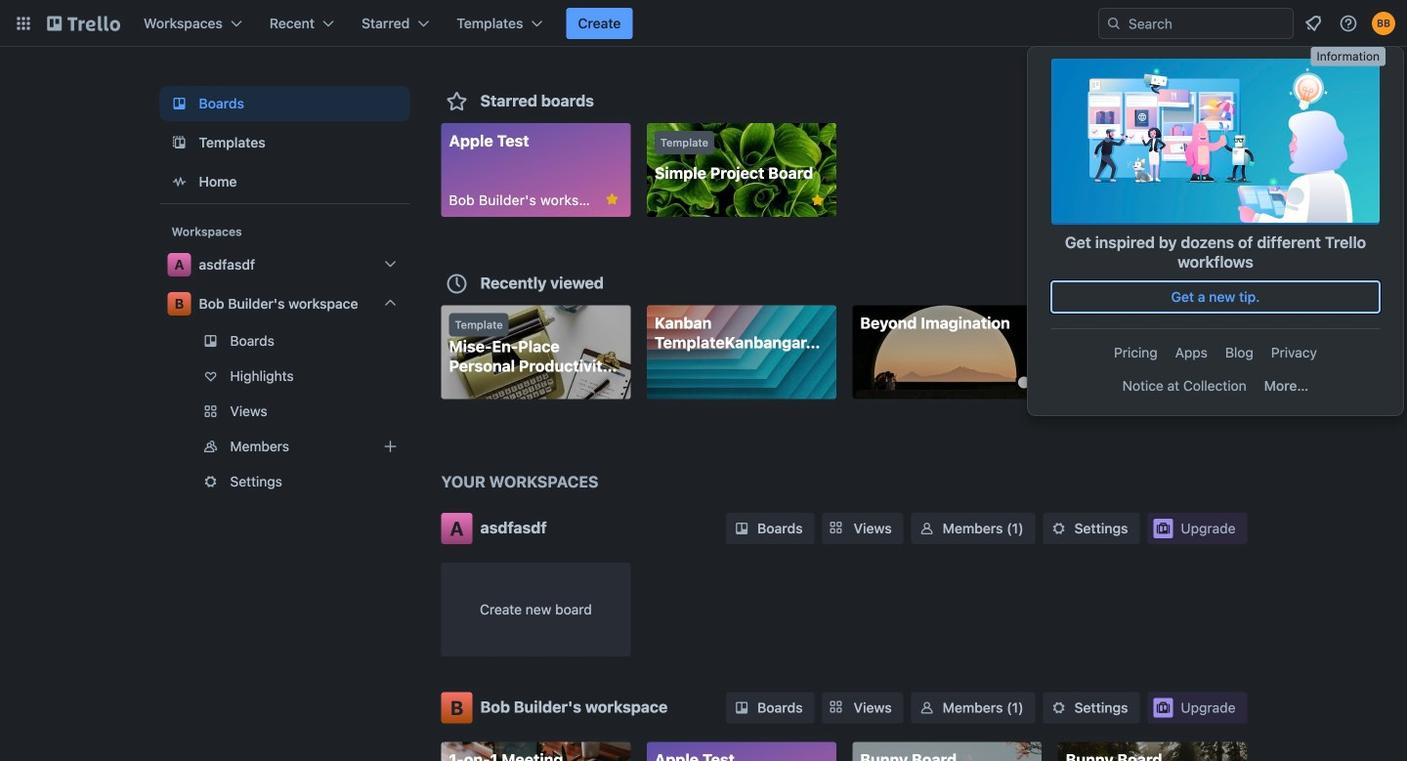Task type: vqa. For each thing, say whether or not it's contained in the screenshot.
Bob Builder (bobbuilder40) IMAGE
yes



Task type: describe. For each thing, give the bounding box(es) containing it.
search image
[[1106, 16, 1122, 31]]

board image
[[168, 92, 191, 115]]

Search field
[[1122, 10, 1293, 37]]

home image
[[168, 170, 191, 194]]

add image
[[379, 435, 402, 458]]

back to home image
[[47, 8, 120, 39]]

bob builder (bobbuilder40) image
[[1372, 12, 1396, 35]]

primary element
[[0, 0, 1407, 47]]



Task type: locate. For each thing, give the bounding box(es) containing it.
0 horizontal spatial click to unstar this board. it will be removed from your starred list. image
[[603, 191, 621, 208]]

click to unstar this board. it will be removed from your starred list. image
[[603, 191, 621, 208], [809, 192, 827, 209]]

1 horizontal spatial click to unstar this board. it will be removed from your starred list. image
[[809, 192, 827, 209]]

open information menu image
[[1339, 14, 1359, 33]]

tooltip
[[1311, 47, 1386, 66]]

sm image
[[917, 698, 937, 718]]

sm image
[[732, 519, 752, 539], [917, 519, 937, 539], [1049, 519, 1069, 539], [732, 698, 752, 718], [1049, 698, 1069, 718]]

template board image
[[168, 131, 191, 154]]

0 notifications image
[[1302, 12, 1325, 35]]



